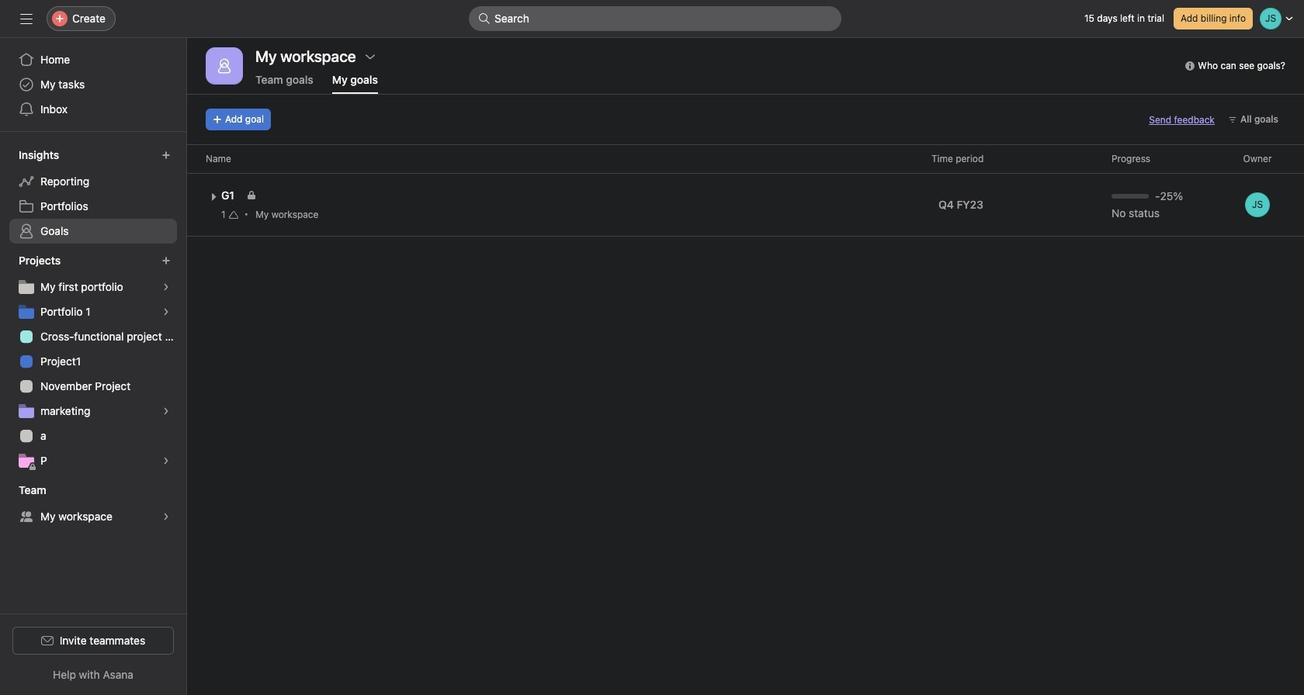 Task type: vqa. For each thing, say whether or not it's contained in the screenshot.
Expand subgoal list for the goal G1 'image'
yes



Task type: describe. For each thing, give the bounding box(es) containing it.
projects element
[[0, 247, 186, 477]]

see details, my first portfolio image
[[162, 283, 171, 292]]

global element
[[0, 38, 186, 131]]

new insights image
[[162, 151, 171, 160]]

show options image
[[364, 50, 376, 63]]

see details, my workspace image
[[162, 513, 171, 522]]



Task type: locate. For each thing, give the bounding box(es) containing it.
prominent image
[[478, 12, 491, 25]]

teams element
[[0, 477, 186, 533]]

view subgoals image
[[229, 210, 238, 220]]

see details, p image
[[162, 457, 171, 466]]

insights element
[[0, 141, 186, 247]]

see details, portfolio 1 image
[[162, 308, 171, 317]]

expand subgoal list for the goal g1 image
[[207, 191, 220, 203]]

toggle owner popover image
[[1246, 193, 1271, 217]]

see details, marketing image
[[162, 407, 171, 416]]

hide sidebar image
[[20, 12, 33, 25]]

list box
[[469, 6, 842, 31]]

new project or portfolio image
[[162, 256, 171, 266]]



